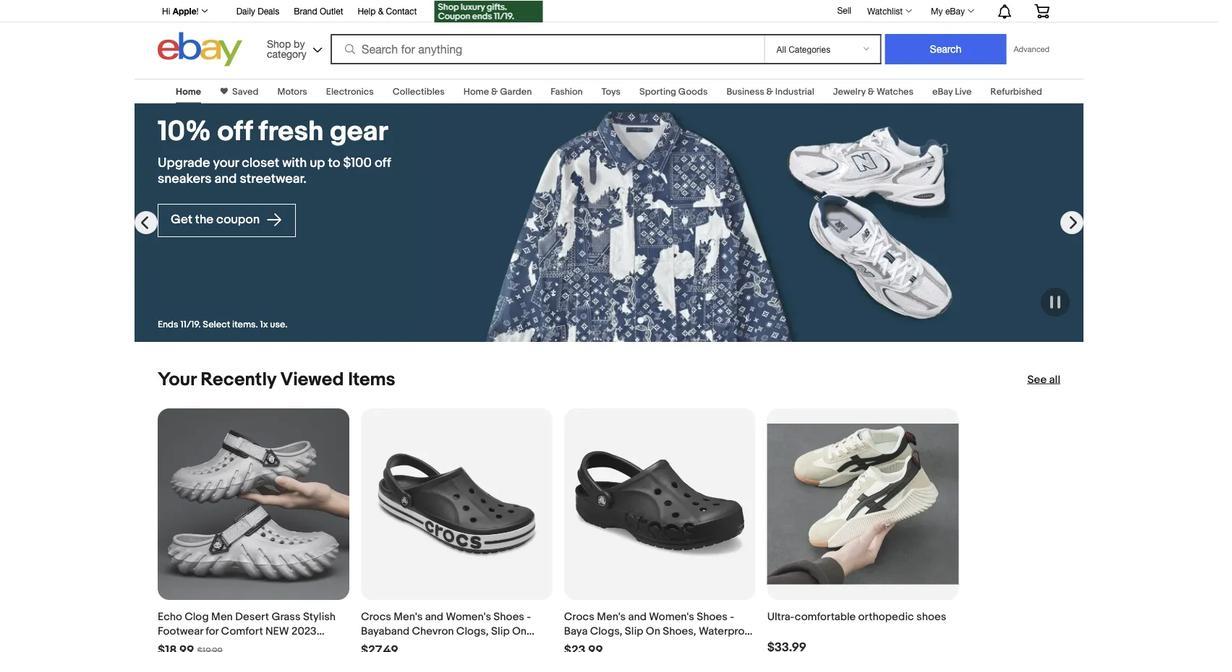 Task type: vqa. For each thing, say whether or not it's contained in the screenshot.
first Crocs from left
yes



Task type: locate. For each thing, give the bounding box(es) containing it.
1 men's from the left
[[394, 611, 423, 624]]

business & industrial link
[[727, 86, 815, 97]]

1 home from the left
[[176, 86, 201, 97]]

1 horizontal spatial clogs,
[[590, 625, 623, 638]]

men's up sandals
[[597, 611, 626, 624]]

2 slip from the left
[[625, 625, 644, 638]]

0 horizontal spatial men's
[[394, 611, 423, 624]]

clogs, up sandals
[[590, 625, 623, 638]]

comfort
[[221, 625, 263, 638]]

chevron
[[412, 625, 454, 638]]

& right help
[[378, 6, 384, 16]]

sell
[[838, 5, 852, 15]]

men's up bayaband
[[394, 611, 423, 624]]

and for crocs men's and women's shoes - bayaband chevron clogs, slip on water shoes
[[425, 611, 444, 624]]

saved link
[[228, 86, 259, 97]]

and for crocs men's and women's shoes - baya clogs, slip on shoes, waterproof sandals
[[629, 611, 647, 624]]

1 horizontal spatial -
[[730, 611, 735, 624]]

crocs up baya
[[564, 611, 595, 624]]

shoes inside the crocs men's and women's shoes - baya clogs, slip on shoes, waterproof sandals
[[697, 611, 728, 624]]

$100
[[343, 155, 372, 171]]

0 horizontal spatial on
[[512, 625, 527, 638]]

2 men's from the left
[[597, 611, 626, 624]]

clogs, inside crocs men's and women's shoes - bayaband chevron clogs, slip on water shoes
[[457, 625, 489, 638]]

11/19.
[[180, 320, 201, 331]]

brand outlet
[[294, 6, 343, 16]]

None submit
[[885, 34, 1007, 64]]

women's up shoes,
[[649, 611, 695, 624]]

1 on from the left
[[512, 625, 527, 638]]

0 vertical spatial ebay
[[946, 6, 965, 16]]

ebay right my at the top of page
[[946, 6, 965, 16]]

account navigation
[[154, 0, 1061, 24]]

on left shoes,
[[646, 625, 661, 638]]

viewed
[[280, 369, 344, 391]]

2 clogs, from the left
[[590, 625, 623, 638]]

watchlist link
[[860, 2, 919, 20]]

shoes for shoes,
[[697, 611, 728, 624]]

sell link
[[831, 5, 858, 15]]

ebay inside 'link'
[[946, 6, 965, 16]]

1 horizontal spatial home
[[464, 86, 489, 97]]

clogs, inside the crocs men's and women's shoes - baya clogs, slip on shoes, waterproof sandals
[[590, 625, 623, 638]]

!
[[197, 6, 199, 16]]

shop by category
[[267, 38, 307, 60]]

1 horizontal spatial crocs
[[564, 611, 595, 624]]

1 horizontal spatial slip
[[625, 625, 644, 638]]

women's for slip
[[446, 611, 491, 624]]

daily
[[236, 6, 255, 16]]

echo
[[158, 611, 182, 624]]

slip
[[491, 625, 510, 638], [625, 625, 644, 638]]

1 - from the left
[[527, 611, 531, 624]]

2 - from the left
[[730, 611, 735, 624]]

men's for chevron
[[394, 611, 423, 624]]

shop by category button
[[261, 32, 326, 63]]

ultra-comfortable orthopedic shoes link
[[768, 409, 959, 653]]

slip left shoes,
[[625, 625, 644, 638]]

men
[[211, 611, 233, 624]]

slip inside crocs men's and women's shoes - bayaband chevron clogs, slip on water shoes
[[491, 625, 510, 638]]

closet
[[242, 155, 279, 171]]

echo clog men desert grass stylish footwear for comfort new 2023 unisex fast sh link
[[158, 409, 349, 653]]

off up your
[[217, 115, 253, 149]]

motors link
[[277, 86, 307, 97]]

help & contact link
[[358, 4, 417, 20]]

2 women's from the left
[[649, 611, 695, 624]]

women's inside crocs men's and women's shoes - bayaband chevron clogs, slip on water shoes
[[446, 611, 491, 624]]

0 horizontal spatial shoes
[[392, 640, 423, 653]]

10% off fresh gear upgrade your closet with up to $100 off sneakers and streetwear.
[[158, 115, 391, 187]]

men's inside crocs men's and women's shoes - bayaband chevron clogs, slip on water shoes
[[394, 611, 423, 624]]

up
[[310, 155, 325, 171]]

daily deals
[[236, 6, 280, 16]]

bayaband
[[361, 625, 410, 638]]

& right jewelry
[[868, 86, 875, 97]]

crocs inside the crocs men's and women's shoes - baya clogs, slip on shoes, waterproof sandals
[[564, 611, 595, 624]]

off right the $100
[[375, 155, 391, 171]]

off
[[217, 115, 253, 149], [375, 155, 391, 171]]

footwear
[[158, 625, 203, 638]]

home & garden
[[464, 86, 532, 97]]

None text field
[[768, 640, 807, 653], [158, 643, 194, 653], [564, 643, 603, 653], [768, 640, 807, 653], [158, 643, 194, 653], [564, 643, 603, 653]]

ends 11/19. select items. 1x use.
[[158, 320, 288, 331]]

0 horizontal spatial -
[[527, 611, 531, 624]]

ebay left live
[[933, 86, 953, 97]]

1 vertical spatial off
[[375, 155, 391, 171]]

advanced
[[1014, 45, 1050, 54]]

to
[[328, 155, 340, 171]]

see all link
[[1028, 373, 1061, 387]]

1 clogs, from the left
[[457, 625, 489, 638]]

shoes
[[494, 611, 525, 624], [697, 611, 728, 624], [392, 640, 423, 653]]

and inside 10% off fresh gear upgrade your closet with up to $100 off sneakers and streetwear.
[[215, 171, 237, 187]]

1 horizontal spatial off
[[375, 155, 391, 171]]

0 horizontal spatial clogs,
[[457, 625, 489, 638]]

- for crocs men's and women's shoes - baya clogs, slip on shoes, waterproof sandals
[[730, 611, 735, 624]]

1 horizontal spatial women's
[[649, 611, 695, 624]]

echo clog men desert grass stylish footwear for comfort new 2023 unisex fast sh
[[158, 611, 336, 653]]

my
[[932, 6, 943, 16]]

and inside crocs men's and women's shoes - bayaband chevron clogs, slip on water shoes
[[425, 611, 444, 624]]

clogs, right chevron
[[457, 625, 489, 638]]

None text field
[[361, 643, 399, 653]]

& for jewelry
[[868, 86, 875, 97]]

on left baya
[[512, 625, 527, 638]]

women's up chevron
[[446, 611, 491, 624]]

1 slip from the left
[[491, 625, 510, 638]]

women's
[[446, 611, 491, 624], [649, 611, 695, 624]]

refurbished link
[[991, 86, 1043, 97]]

category
[[267, 48, 307, 60]]

fashion link
[[551, 86, 583, 97]]

new
[[266, 625, 289, 638]]

my ebay
[[932, 6, 965, 16]]

water
[[361, 640, 390, 653]]

orthopedic
[[859, 611, 915, 624]]

2 crocs from the left
[[564, 611, 595, 624]]

& left the garden
[[491, 86, 498, 97]]

fresh
[[259, 115, 324, 149]]

home left the garden
[[464, 86, 489, 97]]

crocs men's and women's shoes - bayaband chevron clogs, slip on water shoes link
[[361, 409, 553, 653]]

men's inside the crocs men's and women's shoes - baya clogs, slip on shoes, waterproof sandals
[[597, 611, 626, 624]]

slip right chevron
[[491, 625, 510, 638]]

crocs men's and women's shoes - baya clogs, slip on shoes, waterproof sandals
[[564, 611, 755, 653]]

items.
[[232, 320, 258, 331]]

electronics
[[326, 86, 374, 97]]

sandals
[[564, 640, 603, 653]]

ebay live link
[[933, 86, 972, 97]]

0 horizontal spatial and
[[215, 171, 237, 187]]

ebay inside the 10% off fresh gear main content
[[933, 86, 953, 97]]

women's inside the crocs men's and women's shoes - baya clogs, slip on shoes, waterproof sandals
[[649, 611, 695, 624]]

1 horizontal spatial men's
[[597, 611, 626, 624]]

1 vertical spatial ebay
[[933, 86, 953, 97]]

2 on from the left
[[646, 625, 661, 638]]

1 horizontal spatial on
[[646, 625, 661, 638]]

crocs inside crocs men's and women's shoes - bayaband chevron clogs, slip on water shoes
[[361, 611, 391, 624]]

get
[[171, 213, 192, 228]]

2 home from the left
[[464, 86, 489, 97]]

shoes,
[[663, 625, 697, 638]]

1 horizontal spatial and
[[425, 611, 444, 624]]

contact
[[386, 6, 417, 16]]

streetwear.
[[240, 171, 307, 187]]

home up 10%
[[176, 86, 201, 97]]

0 horizontal spatial crocs
[[361, 611, 391, 624]]

0 horizontal spatial home
[[176, 86, 201, 97]]

- inside crocs men's and women's shoes - bayaband chevron clogs, slip on water shoes
[[527, 611, 531, 624]]

men's for clogs,
[[597, 611, 626, 624]]

1 women's from the left
[[446, 611, 491, 624]]

0 horizontal spatial slip
[[491, 625, 510, 638]]

1 crocs from the left
[[361, 611, 391, 624]]

- inside the crocs men's and women's shoes - baya clogs, slip on shoes, waterproof sandals
[[730, 611, 735, 624]]

& for business
[[767, 86, 774, 97]]

outlet
[[320, 6, 343, 16]]

-
[[527, 611, 531, 624], [730, 611, 735, 624]]

and inside the crocs men's and women's shoes - baya clogs, slip on shoes, waterproof sandals
[[629, 611, 647, 624]]

1 horizontal spatial shoes
[[494, 611, 525, 624]]

and
[[215, 171, 237, 187], [425, 611, 444, 624], [629, 611, 647, 624]]

0 horizontal spatial women's
[[446, 611, 491, 624]]

2 horizontal spatial and
[[629, 611, 647, 624]]

& right business
[[767, 86, 774, 97]]

&
[[378, 6, 384, 16], [491, 86, 498, 97], [767, 86, 774, 97], [868, 86, 875, 97]]

2 horizontal spatial shoes
[[697, 611, 728, 624]]

help
[[358, 6, 376, 16]]

crocs
[[361, 611, 391, 624], [564, 611, 595, 624]]

ends
[[158, 320, 178, 331]]

crocs up bayaband
[[361, 611, 391, 624]]

your recently viewed items
[[158, 369, 396, 391]]

0 vertical spatial off
[[217, 115, 253, 149]]

brand outlet link
[[294, 4, 343, 20]]

collectibles
[[393, 86, 445, 97]]

& inside the "account" navigation
[[378, 6, 384, 16]]



Task type: describe. For each thing, give the bounding box(es) containing it.
goods
[[679, 86, 708, 97]]

shop
[[267, 38, 291, 50]]

previous price $19.99 text field
[[197, 646, 223, 653]]

on inside the crocs men's and women's shoes - baya clogs, slip on shoes, waterproof sandals
[[646, 625, 661, 638]]

my ebay link
[[924, 2, 981, 20]]

baya
[[564, 625, 588, 638]]

get the coupon image
[[434, 1, 543, 22]]

ultra-
[[768, 611, 795, 624]]

business & industrial
[[727, 86, 815, 97]]

none text field inside crocs men's and women's shoes - bayaband chevron clogs, slip on water shoes link
[[361, 643, 399, 653]]

jewelry & watches link
[[834, 86, 914, 97]]

crocs for baya
[[564, 611, 595, 624]]

shoes for on
[[494, 611, 525, 624]]

for
[[206, 625, 219, 638]]

select
[[203, 320, 230, 331]]

sporting goods
[[640, 86, 708, 97]]

get the coupon
[[171, 213, 263, 228]]

your shopping cart image
[[1034, 4, 1051, 18]]

grass
[[272, 611, 301, 624]]

on inside crocs men's and women's shoes - bayaband chevron clogs, slip on water shoes
[[512, 625, 527, 638]]

industrial
[[776, 86, 815, 97]]

apple
[[173, 6, 197, 16]]

use.
[[270, 320, 288, 331]]

crocs for bayaband
[[361, 611, 391, 624]]

live
[[955, 86, 972, 97]]

jewelry
[[834, 86, 866, 97]]

toys link
[[602, 86, 621, 97]]

collectibles link
[[393, 86, 445, 97]]

ebay live
[[933, 86, 972, 97]]

deals
[[258, 6, 280, 16]]

crocs men's and women's shoes - bayaband chevron clogs, slip on water shoes
[[361, 611, 531, 653]]

desert
[[235, 611, 269, 624]]

sporting goods link
[[640, 86, 708, 97]]

Search for anything text field
[[333, 35, 762, 63]]

waterproof
[[699, 625, 755, 638]]

comfortable
[[795, 611, 856, 624]]

home for home
[[176, 86, 201, 97]]

all
[[1050, 373, 1061, 386]]

get the coupon link
[[158, 204, 296, 237]]

home for home & garden
[[464, 86, 489, 97]]

women's for on
[[649, 611, 695, 624]]

10% off fresh gear main content
[[0, 70, 1219, 653]]

daily deals link
[[236, 4, 280, 20]]

crocs men's and women's shoes - baya clogs, slip on shoes, waterproof sandals link
[[564, 409, 756, 653]]

10% off fresh gear link
[[158, 115, 398, 149]]

none submit inside "shop by category" banner
[[885, 34, 1007, 64]]

upgrade
[[158, 155, 210, 171]]

advanced link
[[1007, 35, 1057, 64]]

home & garden link
[[464, 86, 532, 97]]

10%
[[158, 115, 211, 149]]

your
[[213, 155, 239, 171]]

1x
[[260, 320, 268, 331]]

hi apple !
[[162, 6, 199, 16]]

sneakers
[[158, 171, 212, 187]]

watchlist
[[868, 6, 903, 16]]

your recently viewed items link
[[158, 369, 396, 391]]

0 horizontal spatial off
[[217, 115, 253, 149]]

shop by category banner
[[154, 0, 1061, 70]]

brand
[[294, 6, 317, 16]]

gear
[[330, 115, 388, 149]]

sh
[[215, 640, 226, 653]]

& for home
[[491, 86, 498, 97]]

slip inside the crocs men's and women's shoes - baya clogs, slip on shoes, waterproof sandals
[[625, 625, 644, 638]]

sporting
[[640, 86, 677, 97]]

garden
[[500, 86, 532, 97]]

ultra-comfortable orthopedic shoes
[[768, 611, 947, 624]]

electronics link
[[326, 86, 374, 97]]

see all
[[1028, 373, 1061, 386]]

stylish
[[303, 611, 336, 624]]

the
[[195, 213, 214, 228]]

toys
[[602, 86, 621, 97]]

by
[[294, 38, 305, 50]]

see
[[1028, 373, 1047, 386]]

recently
[[201, 369, 276, 391]]

refurbished
[[991, 86, 1043, 97]]

motors
[[277, 86, 307, 97]]

items
[[348, 369, 396, 391]]

saved
[[232, 86, 259, 97]]

fast
[[192, 640, 212, 653]]

with
[[282, 155, 307, 171]]

clog
[[185, 611, 209, 624]]

2023
[[292, 625, 317, 638]]

& for help
[[378, 6, 384, 16]]

- for crocs men's and women's shoes - bayaband chevron clogs, slip on water shoes
[[527, 611, 531, 624]]



